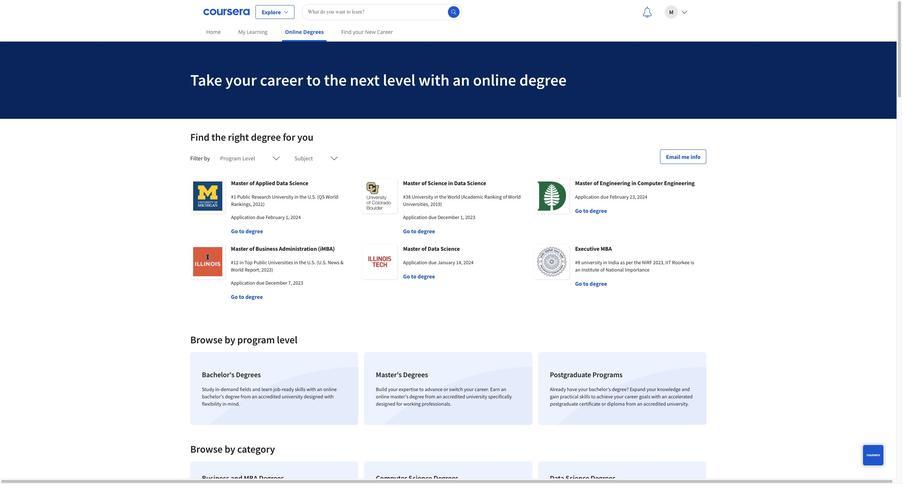 Task type: describe. For each thing, give the bounding box(es) containing it.
&
[[341, 259, 344, 266]]

your right take
[[226, 70, 257, 90]]

your right have at the bottom
[[579, 386, 588, 393]]

your up master's
[[388, 386, 398, 393]]

go to degree up master of data science
[[404, 228, 435, 235]]

email me info button
[[661, 150, 707, 164]]

go down institute
[[576, 280, 583, 287]]

the left right
[[212, 131, 226, 144]]

#38
[[404, 194, 411, 200]]

application for master of science in data science
[[404, 214, 428, 221]]

(u.s.
[[317, 259, 327, 266]]

professionals.
[[422, 401, 452, 408]]

by for filter by
[[204, 155, 210, 162]]

february for 23,
[[610, 194, 629, 200]]

your up goals at the right of page
[[647, 386, 657, 393]]

advance
[[425, 386, 443, 393]]

program level
[[220, 155, 255, 162]]

january
[[438, 259, 455, 266]]

administration
[[279, 245, 317, 252]]

email me info
[[667, 153, 701, 161]]

browse by category
[[190, 443, 275, 456]]

expertise
[[399, 386, 419, 393]]

home link
[[204, 24, 224, 40]]

dartmouth college image
[[535, 179, 570, 214]]

#8 university in india as per the nirf 2023, iit roorkee is an institute of national importance
[[576, 259, 695, 273]]

browse for browse by category
[[190, 443, 223, 456]]

filter
[[190, 155, 203, 162]]

computer science degrees
[[376, 474, 459, 483]]

1 vertical spatial 2024
[[291, 214, 301, 221]]

bachelor's degrees
[[202, 370, 261, 379]]

have
[[567, 386, 578, 393]]

job-
[[274, 386, 282, 393]]

explore
[[262, 8, 281, 16]]

application due february 1, 2024
[[231, 214, 301, 221]]

0 vertical spatial computer
[[638, 179, 664, 187]]

go right illinois tech image
[[404, 273, 410, 280]]

accredited inside already have your bachelor's degree? expand your knowledge and gain practical skills to achieve your career goals with an accelerated postgraduate certificate or diploma from an accredited university.
[[644, 401, 667, 408]]

browse for browse by program level
[[190, 333, 223, 347]]

to inside build your expertise to advance or switch your career. earn an online master's degree from an accredited university specifically designed for working professionals.
[[420, 386, 424, 393]]

#12
[[231, 259, 239, 266]]

master for master of science in data science
[[404, 179, 421, 187]]

go to degree down 'application due february 23, 2024'
[[576, 207, 608, 215]]

application due december 7, 2023
[[231, 280, 303, 286]]

online for master's degrees
[[376, 394, 390, 400]]

and inside business and mba degrees link
[[231, 474, 243, 483]]

research
[[252, 194, 271, 200]]

accredited for bachelor's degrees
[[259, 394, 281, 400]]

university inside "#1 public research university in the u.s. (qs world rankings, 2022)"
[[272, 194, 294, 200]]

by for browse by category
[[225, 443, 235, 456]]

#38 university in the world (academic ranking of world universities, 2019)
[[404, 194, 521, 208]]

application right dartmouth college image
[[576, 194, 600, 200]]

switch
[[450, 386, 463, 393]]

in inside #38 university in the world (academic ranking of world universities, 2019)
[[435, 194, 439, 200]]

2019)
[[431, 201, 443, 208]]

of for master of data science
[[422, 245, 427, 252]]

already have your bachelor's degree? expand your knowledge and gain practical skills to achieve your career goals with an accelerated postgraduate certificate or diploma from an accredited university.
[[550, 386, 693, 408]]

#1 public research university in the u.s. (qs world rankings, 2022)
[[231, 194, 339, 208]]

university for bachelor's degrees
[[282, 394, 303, 400]]

data inside 'list'
[[550, 474, 565, 483]]

category
[[237, 443, 275, 456]]

bachelor's inside already have your bachelor's degree? expand your knowledge and gain practical skills to achieve your career goals with an accelerated postgraduate certificate or diploma from an accredited university.
[[589, 386, 612, 393]]

u.s. inside "#1 public research university in the u.s. (qs world rankings, 2022)"
[[308, 194, 316, 200]]

the left next
[[324, 70, 347, 90]]

designed inside build your expertise to advance or switch your career. earn an online master's degree from an accredited university specifically designed for working professionals.
[[376, 401, 396, 408]]

the inside #12 in top public universities in the u.s. (u.s. news & world report, 2023)
[[299, 259, 306, 266]]

of for master of science in data science
[[422, 179, 427, 187]]

in down administration
[[294, 259, 298, 266]]

and inside study in-demand fields and learn job-ready skills with an online bachelor's degree from an accredited university designed with flexibility in mind.
[[253, 386, 261, 393]]

fields
[[240, 386, 251, 393]]

world down 'master of science in data science'
[[448, 194, 460, 200]]

info
[[691, 153, 701, 161]]

explore button
[[256, 5, 295, 19]]

knowledge
[[658, 386, 681, 393]]

designed inside study in-demand fields and learn job-ready skills with an online bachelor's degree from an accredited university designed with flexibility in mind.
[[304, 394, 324, 400]]

postgraduate
[[550, 401, 579, 408]]

(academic
[[462, 194, 484, 200]]

0 horizontal spatial for
[[283, 131, 296, 144]]

in-
[[215, 386, 221, 393]]

master for master of applied data science
[[231, 179, 249, 187]]

expand
[[630, 386, 646, 393]]

the inside #38 university in the world (academic ranking of world universities, 2019)
[[440, 194, 447, 200]]

university inside #38 university in the world (academic ranking of world universities, 2019)
[[412, 194, 434, 200]]

m
[[670, 8, 674, 16]]

email
[[667, 153, 681, 161]]

1, for science
[[286, 214, 290, 221]]

february for 1,
[[266, 214, 285, 221]]

from for bachelor's degrees
[[241, 394, 251, 400]]

in inside study in-demand fields and learn job-ready skills with an online bachelor's degree from an accredited university designed with flexibility in mind.
[[223, 401, 227, 408]]

go to degree down application due february 1, 2024
[[231, 228, 263, 235]]

postgraduate
[[550, 370, 592, 379]]

by for browse by program level
[[225, 333, 235, 347]]

study
[[202, 386, 214, 393]]

study in-demand fields and learn job-ready skills with an online bachelor's degree from an accredited university designed with flexibility in mind.
[[202, 386, 337, 408]]

find for find your new career
[[342, 28, 352, 35]]

master's
[[376, 370, 402, 379]]

master's
[[391, 394, 409, 400]]

master for master of engineering in computer engineering
[[576, 179, 593, 187]]

world inside "#1 public research university in the u.s. (qs world rankings, 2022)"
[[326, 194, 339, 200]]

an inside #8 university in india as per the nirf 2023, iit roorkee is an institute of national importance
[[576, 267, 581, 273]]

take your career to the next level with an online degree
[[190, 70, 567, 90]]

subject button
[[290, 150, 342, 167]]

due left 23,
[[601, 194, 609, 200]]

learning
[[247, 28, 268, 35]]

14,
[[457, 259, 463, 266]]

program level button
[[216, 150, 285, 167]]

0 horizontal spatial career
[[260, 70, 304, 90]]

top
[[245, 259, 253, 266]]

business inside 'list'
[[202, 474, 229, 483]]

diploma
[[608, 401, 625, 408]]

in up #38 university in the world (academic ranking of world universities, 2019)
[[449, 179, 453, 187]]

coursera image
[[204, 6, 250, 18]]

master of applied data science
[[231, 179, 309, 187]]

university of illinois at urbana-champaign image
[[190, 244, 225, 279]]

program
[[237, 333, 275, 347]]

is
[[691, 259, 695, 266]]

go to degree down institute
[[576, 280, 608, 287]]

build your expertise to advance or switch your career. earn an online master's degree from an accredited university specifically designed for working professionals.
[[376, 386, 512, 408]]

online
[[285, 28, 302, 35]]

world right 'ranking'
[[509, 194, 521, 200]]

the inside "#1 public research university in the u.s. (qs world rankings, 2022)"
[[300, 194, 307, 200]]

go right dartmouth college image
[[576, 207, 583, 215]]

level
[[243, 155, 255, 162]]

my learning link
[[236, 24, 271, 40]]

find your new career link
[[339, 24, 396, 40]]

home
[[206, 28, 221, 35]]

program
[[220, 155, 241, 162]]

of inside #38 university in the world (academic ranking of world universities, 2019)
[[503, 194, 508, 200]]

new
[[365, 28, 376, 35]]

executive
[[576, 245, 600, 252]]

go to degree down application due january 14, 2024
[[404, 273, 435, 280]]

0 vertical spatial online
[[473, 70, 517, 90]]

university of michigan image
[[190, 179, 225, 214]]

universities,
[[404, 201, 430, 208]]



Task type: vqa. For each thing, say whether or not it's contained in the screenshot.
HERE! inside Submit your fast app . This where you will provide your background information and receive your recommended pathway. The Northeastern team will send you an email with your recommended pathway and a link to enroll in courses. Complete course enrollment. Looking for your enrollment link? Gain access here!
no



Task type: locate. For each thing, give the bounding box(es) containing it.
1 vertical spatial december
[[266, 280, 287, 286]]

None search field
[[302, 4, 463, 20]]

bachelor's inside study in-demand fields and learn job-ready skills with an online bachelor's degree from an accredited university designed with flexibility in mind.
[[202, 394, 224, 400]]

1 horizontal spatial 2024
[[464, 259, 474, 266]]

mind.
[[228, 401, 240, 408]]

computer inside computer science degrees link
[[376, 474, 407, 483]]

2024 for master of engineering in computer engineering
[[638, 194, 648, 200]]

0 horizontal spatial mba
[[244, 474, 258, 483]]

next
[[350, 70, 380, 90]]

1 vertical spatial for
[[397, 401, 403, 408]]

february left 23,
[[610, 194, 629, 200]]

2 browse from the top
[[190, 443, 223, 456]]

1 vertical spatial mba
[[244, 474, 258, 483]]

due down the 2022)
[[257, 214, 265, 221]]

1 vertical spatial browse
[[190, 443, 223, 456]]

1 horizontal spatial online
[[376, 394, 390, 400]]

in inside "#1 public research university in the u.s. (qs world rankings, 2022)"
[[295, 194, 299, 200]]

public up "2023)"
[[254, 259, 267, 266]]

or
[[444, 386, 449, 393], [602, 401, 607, 408]]

2023)
[[262, 267, 273, 273]]

go
[[576, 207, 583, 215], [231, 228, 238, 235], [404, 228, 410, 235], [404, 273, 410, 280], [576, 280, 583, 287], [231, 293, 238, 301]]

find
[[342, 28, 352, 35], [190, 131, 210, 144]]

university inside study in-demand fields and learn job-ready skills with an online bachelor's degree from an accredited university designed with flexibility in mind.
[[282, 394, 303, 400]]

from inside build your expertise to advance or switch your career. earn an online master's degree from an accredited university specifically designed for working professionals.
[[426, 394, 436, 400]]

flexibility
[[202, 401, 222, 408]]

december
[[438, 214, 460, 221], [266, 280, 287, 286]]

0 horizontal spatial accredited
[[259, 394, 281, 400]]

go down universities,
[[404, 228, 410, 235]]

1 horizontal spatial from
[[426, 394, 436, 400]]

2 horizontal spatial 2024
[[638, 194, 648, 200]]

december for science
[[438, 214, 460, 221]]

0 vertical spatial designed
[[304, 394, 324, 400]]

already
[[550, 386, 566, 393]]

1 horizontal spatial or
[[602, 401, 607, 408]]

from inside already have your bachelor's degree? expand your knowledge and gain practical skills to achieve your career goals with an accelerated postgraduate certificate or diploma from an accredited university.
[[626, 401, 637, 408]]

from inside study in-demand fields and learn job-ready skills with an online bachelor's degree from an accredited university designed with flexibility in mind.
[[241, 394, 251, 400]]

skills right ready at the bottom of page
[[295, 386, 306, 393]]

0 horizontal spatial university
[[272, 194, 294, 200]]

0 vertical spatial find
[[342, 28, 352, 35]]

1 horizontal spatial december
[[438, 214, 460, 221]]

earn
[[491, 386, 500, 393]]

accredited down 'learn' at bottom left
[[259, 394, 281, 400]]

0 horizontal spatial find
[[190, 131, 210, 144]]

the left (qs
[[300, 194, 307, 200]]

23,
[[630, 194, 637, 200]]

the up 2019)
[[440, 194, 447, 200]]

1 horizontal spatial 2023
[[466, 214, 476, 221]]

business
[[256, 245, 278, 252], [202, 474, 229, 483]]

you
[[298, 131, 314, 144]]

bachelor's
[[589, 386, 612, 393], [202, 394, 224, 400]]

of
[[250, 179, 255, 187], [422, 179, 427, 187], [594, 179, 599, 187], [503, 194, 508, 200], [250, 245, 255, 252], [422, 245, 427, 252], [601, 267, 605, 273]]

0 vertical spatial for
[[283, 131, 296, 144]]

in left mind.
[[223, 401, 227, 408]]

1 vertical spatial level
[[277, 333, 298, 347]]

1 horizontal spatial university
[[467, 394, 488, 400]]

bachelor's
[[202, 370, 235, 379]]

2 horizontal spatial accredited
[[644, 401, 667, 408]]

2024 right 23,
[[638, 194, 648, 200]]

2023 down #38 university in the world (academic ranking of world universities, 2019)
[[466, 214, 476, 221]]

application down universities,
[[404, 214, 428, 221]]

ready
[[282, 386, 294, 393]]

2 horizontal spatial online
[[473, 70, 517, 90]]

universities
[[268, 259, 293, 266]]

list containing business and mba degrees
[[188, 459, 710, 485]]

0 horizontal spatial computer
[[376, 474, 407, 483]]

2024 down "#1 public research university in the u.s. (qs world rankings, 2022)"
[[291, 214, 301, 221]]

december left the 7,
[[266, 280, 287, 286]]

accredited for master's degrees
[[443, 394, 466, 400]]

and inside already have your bachelor's degree? expand your knowledge and gain practical skills to achieve your career goals with an accelerated postgraduate certificate or diploma from an accredited university.
[[682, 386, 691, 393]]

0 vertical spatial level
[[383, 70, 416, 90]]

in right #12
[[240, 259, 244, 266]]

1 vertical spatial list
[[188, 459, 710, 485]]

master up 'application due february 23, 2024'
[[576, 179, 593, 187]]

0 vertical spatial 2024
[[638, 194, 648, 200]]

level right next
[[383, 70, 416, 90]]

u.s. left (u.s.
[[307, 259, 316, 266]]

in up 2019)
[[435, 194, 439, 200]]

rankings,
[[231, 201, 252, 208]]

to inside already have your bachelor's degree? expand your knowledge and gain practical skills to achieve your career goals with an accelerated postgraduate certificate or diploma from an accredited university.
[[592, 394, 596, 400]]

2023 for data
[[466, 214, 476, 221]]

and left 'learn' at bottom left
[[253, 386, 261, 393]]

achieve
[[597, 394, 614, 400]]

or left switch
[[444, 386, 449, 393]]

2024
[[638, 194, 648, 200], [291, 214, 301, 221], [464, 259, 474, 266]]

1 vertical spatial bachelor's
[[202, 394, 224, 400]]

go down #12
[[231, 293, 238, 301]]

u.s.
[[308, 194, 316, 200], [307, 259, 316, 266]]

2 vertical spatial 2024
[[464, 259, 474, 266]]

university inside build your expertise to advance or switch your career. earn an online master's degree from an accredited university specifically designed for working professionals.
[[467, 394, 488, 400]]

1 horizontal spatial career
[[625, 394, 639, 400]]

2 engineering from the left
[[665, 179, 695, 187]]

my learning
[[238, 28, 268, 35]]

1 horizontal spatial find
[[342, 28, 352, 35]]

university up institute
[[582, 259, 603, 266]]

#1
[[231, 194, 236, 200]]

designed
[[304, 394, 324, 400], [376, 401, 396, 408]]

illinois tech image
[[363, 244, 398, 279]]

application for master of applied data science
[[231, 214, 256, 221]]

degree inside build your expertise to advance or switch your career. earn an online master's degree from an accredited university specifically designed for working professionals.
[[410, 394, 424, 400]]

online degrees link
[[282, 24, 327, 42]]

by left "category"
[[225, 443, 235, 456]]

world down #12
[[231, 267, 244, 273]]

of left applied
[[250, 179, 255, 187]]

the up importance
[[635, 259, 642, 266]]

nirf
[[643, 259, 653, 266]]

1 vertical spatial designed
[[376, 401, 396, 408]]

in inside #8 university in india as per the nirf 2023, iit roorkee is an institute of national importance
[[604, 259, 608, 266]]

list containing bachelor's degrees
[[188, 350, 710, 428]]

1 vertical spatial u.s.
[[307, 259, 316, 266]]

applied
[[256, 179, 275, 187]]

from right diploma
[[626, 401, 637, 408]]

university up universities,
[[412, 194, 434, 200]]

go to degree down application due december 7, 2023
[[231, 293, 263, 301]]

university down ready at the bottom of page
[[282, 394, 303, 400]]

0 vertical spatial by
[[204, 155, 210, 162]]

0 vertical spatial business
[[256, 245, 278, 252]]

skills inside study in-demand fields and learn job-ready skills with an online bachelor's degree from an accredited university designed with flexibility in mind.
[[295, 386, 306, 393]]

engineering down email me info
[[665, 179, 695, 187]]

from
[[241, 394, 251, 400], [426, 394, 436, 400], [626, 401, 637, 408]]

1 horizontal spatial bachelor's
[[589, 386, 612, 393]]

0 vertical spatial u.s.
[[308, 194, 316, 200]]

build
[[376, 386, 387, 393]]

bachelor's up 'flexibility'
[[202, 394, 224, 400]]

2023 right the 7,
[[293, 280, 303, 286]]

university.
[[668, 401, 690, 408]]

university of colorado boulder image
[[363, 179, 398, 214]]

science
[[289, 179, 309, 187], [428, 179, 447, 187], [467, 179, 487, 187], [441, 245, 460, 252], [409, 474, 433, 483], [566, 474, 590, 483]]

application due december 1, 2023
[[404, 214, 476, 221]]

0 horizontal spatial and
[[231, 474, 243, 483]]

0 vertical spatial browse
[[190, 333, 223, 347]]

world inside #12 in top public universities in the u.s. (u.s. news & world report, 2023)
[[231, 267, 244, 273]]

1 vertical spatial online
[[324, 386, 337, 393]]

in up 23,
[[632, 179, 637, 187]]

and down browse by category
[[231, 474, 243, 483]]

december down 2019)
[[438, 214, 460, 221]]

master of engineering in computer engineering
[[576, 179, 695, 187]]

from down advance
[[426, 394, 436, 400]]

1 engineering from the left
[[600, 179, 631, 187]]

0 vertical spatial list
[[188, 350, 710, 428]]

of up universities,
[[422, 179, 427, 187]]

or inside already have your bachelor's degree? expand your knowledge and gain practical skills to achieve your career goals with an accelerated postgraduate certificate or diploma from an accredited university.
[[602, 401, 607, 408]]

0 horizontal spatial online
[[324, 386, 337, 393]]

career.
[[475, 386, 490, 393]]

career inside already have your bachelor's degree? expand your knowledge and gain practical skills to achieve your career goals with an accelerated postgraduate certificate or diploma from an accredited university.
[[625, 394, 639, 400]]

business down browse by category
[[202, 474, 229, 483]]

due for master of applied data science
[[257, 214, 265, 221]]

master for master of data science
[[404, 245, 421, 252]]

due down "2023)"
[[256, 280, 265, 286]]

december for business
[[266, 280, 287, 286]]

university down career.
[[467, 394, 488, 400]]

1 horizontal spatial accredited
[[443, 394, 466, 400]]

accredited inside study in-demand fields and learn job-ready skills with an online bachelor's degree from an accredited university designed with flexibility in mind.
[[259, 394, 281, 400]]

due left january
[[429, 259, 437, 266]]

2 1, from the left
[[461, 214, 465, 221]]

master up application due january 14, 2024
[[404, 245, 421, 252]]

online degrees
[[285, 28, 324, 35]]

online inside build your expertise to advance or switch your career. earn an online master's degree from an accredited university specifically designed for working professionals.
[[376, 394, 390, 400]]

0 vertical spatial career
[[260, 70, 304, 90]]

application for master of business administration (imba)
[[231, 280, 255, 286]]

0 vertical spatial mba
[[601, 245, 612, 252]]

public
[[237, 194, 251, 200], [254, 259, 267, 266]]

application due february 23, 2024
[[576, 194, 648, 200]]

1, down "#1 public research university in the u.s. (qs world rankings, 2022)"
[[286, 214, 290, 221]]

1 horizontal spatial mba
[[601, 245, 612, 252]]

1 university from the left
[[272, 194, 294, 200]]

business and mba degrees
[[202, 474, 284, 483]]

of for master of business administration (imba)
[[250, 245, 255, 252]]

skills up certificate
[[580, 394, 591, 400]]

2 horizontal spatial from
[[626, 401, 637, 408]]

1 horizontal spatial engineering
[[665, 179, 695, 187]]

list for browse by category
[[188, 459, 710, 485]]

my
[[238, 28, 246, 35]]

the down administration
[[299, 259, 306, 266]]

world right (qs
[[326, 194, 339, 200]]

subject
[[295, 155, 313, 162]]

2023 for (imba)
[[293, 280, 303, 286]]

and up accelerated
[[682, 386, 691, 393]]

#12 in top public universities in the u.s. (u.s. news & world report, 2023)
[[231, 259, 344, 273]]

demand
[[221, 386, 239, 393]]

iit roorkee image
[[535, 244, 570, 279]]

ranking
[[485, 194, 502, 200]]

of right institute
[[601, 267, 605, 273]]

specifically
[[489, 394, 512, 400]]

find up filter by
[[190, 131, 210, 144]]

7,
[[288, 280, 292, 286]]

1 vertical spatial february
[[266, 214, 285, 221]]

university
[[272, 194, 294, 200], [412, 194, 434, 200]]

due for master of science in data science
[[429, 214, 437, 221]]

(imba)
[[318, 245, 335, 252]]

list for browse by program level
[[188, 350, 710, 428]]

0 horizontal spatial engineering
[[600, 179, 631, 187]]

accredited down switch
[[443, 394, 466, 400]]

engineering up 'application due february 23, 2024'
[[600, 179, 631, 187]]

of right 'ranking'
[[503, 194, 508, 200]]

1 horizontal spatial level
[[383, 70, 416, 90]]

2 vertical spatial by
[[225, 443, 235, 456]]

me
[[682, 153, 690, 161]]

0 horizontal spatial december
[[266, 280, 287, 286]]

1 horizontal spatial skills
[[580, 394, 591, 400]]

goals
[[640, 394, 651, 400]]

accredited
[[259, 394, 281, 400], [443, 394, 466, 400], [644, 401, 667, 408]]

accelerated
[[669, 394, 693, 400]]

0 horizontal spatial university
[[282, 394, 303, 400]]

skills inside already have your bachelor's degree? expand your knowledge and gain practical skills to achieve your career goals with an accelerated postgraduate certificate or diploma from an accredited university.
[[580, 394, 591, 400]]

in left (qs
[[295, 194, 299, 200]]

1 1, from the left
[[286, 214, 290, 221]]

0 horizontal spatial from
[[241, 394, 251, 400]]

1, for data
[[461, 214, 465, 221]]

1 vertical spatial career
[[625, 394, 639, 400]]

1 vertical spatial by
[[225, 333, 235, 347]]

1 vertical spatial skills
[[580, 394, 591, 400]]

by left program
[[225, 333, 235, 347]]

1 vertical spatial public
[[254, 259, 267, 266]]

mba up india
[[601, 245, 612, 252]]

0 horizontal spatial level
[[277, 333, 298, 347]]

bachelor's up achieve
[[589, 386, 612, 393]]

mba
[[601, 245, 612, 252], [244, 474, 258, 483]]

due for master of business administration (imba)
[[256, 280, 265, 286]]

1 vertical spatial or
[[602, 401, 607, 408]]

0 horizontal spatial 1,
[[286, 214, 290, 221]]

online for bachelor's degrees
[[324, 386, 337, 393]]

0 horizontal spatial public
[[237, 194, 251, 200]]

master for master of business administration (imba)
[[231, 245, 248, 252]]

master of science in data science
[[404, 179, 487, 187]]

2023,
[[654, 259, 665, 266]]

find the right degree for you
[[190, 131, 314, 144]]

university inside #8 university in india as per the nirf 2023, iit roorkee is an institute of national importance
[[582, 259, 603, 266]]

from for master's degrees
[[426, 394, 436, 400]]

computer science degrees link
[[365, 462, 533, 485]]

world
[[326, 194, 339, 200], [448, 194, 460, 200], [509, 194, 521, 200], [231, 267, 244, 273]]

0 horizontal spatial or
[[444, 386, 449, 393]]

certificate
[[580, 401, 601, 408]]

1 horizontal spatial february
[[610, 194, 629, 200]]

with
[[419, 70, 450, 90], [307, 386, 316, 393], [325, 394, 334, 400], [652, 394, 661, 400]]

online inside study in-demand fields and learn job-ready skills with an online bachelor's degree from an accredited university designed with flexibility in mind.
[[324, 386, 337, 393]]

february down "#1 public research university in the u.s. (qs world rankings, 2022)"
[[266, 214, 285, 221]]

as
[[621, 259, 625, 266]]

1 horizontal spatial computer
[[638, 179, 664, 187]]

for inside build your expertise to advance or switch your career. earn an online master's degree from an accredited university specifically designed for working professionals.
[[397, 401, 403, 408]]

importance
[[626, 267, 650, 273]]

india
[[609, 259, 620, 266]]

go down rankings,
[[231, 228, 238, 235]]

university down master of applied data science
[[272, 194, 294, 200]]

and
[[253, 386, 261, 393], [682, 386, 691, 393], [231, 474, 243, 483]]

1 horizontal spatial public
[[254, 259, 267, 266]]

0 vertical spatial 2023
[[466, 214, 476, 221]]

1 horizontal spatial university
[[412, 194, 434, 200]]

0 vertical spatial public
[[237, 194, 251, 200]]

with inside already have your bachelor's degree? expand your knowledge and gain practical skills to achieve your career goals with an accelerated postgraduate certificate or diploma from an accredited university.
[[652, 394, 661, 400]]

2024 for master of data science
[[464, 259, 474, 266]]

1 horizontal spatial and
[[253, 386, 261, 393]]

2 horizontal spatial and
[[682, 386, 691, 393]]

0 vertical spatial bachelor's
[[589, 386, 612, 393]]

or down achieve
[[602, 401, 607, 408]]

degree inside study in-demand fields and learn job-ready skills with an online bachelor's degree from an accredited university designed with flexibility in mind.
[[225, 394, 240, 400]]

u.s. inside #12 in top public universities in the u.s. (u.s. news & world report, 2023)
[[307, 259, 316, 266]]

the inside #8 university in india as per the nirf 2023, iit roorkee is an institute of national importance
[[635, 259, 642, 266]]

find left new
[[342, 28, 352, 35]]

public up rankings,
[[237, 194, 251, 200]]

1 horizontal spatial business
[[256, 245, 278, 252]]

national
[[606, 267, 624, 273]]

career
[[260, 70, 304, 90], [625, 394, 639, 400]]

m button
[[660, 0, 694, 24]]

take
[[190, 70, 222, 90]]

0 horizontal spatial bachelor's
[[202, 394, 224, 400]]

1 vertical spatial find
[[190, 131, 210, 144]]

your left new
[[353, 28, 364, 35]]

from down fields
[[241, 394, 251, 400]]

2 list from the top
[[188, 459, 710, 485]]

list
[[188, 350, 710, 428], [188, 459, 710, 485]]

0 horizontal spatial 2023
[[293, 280, 303, 286]]

of for master of applied data science
[[250, 179, 255, 187]]

master up the #38
[[404, 179, 421, 187]]

2 horizontal spatial university
[[582, 259, 603, 266]]

2023
[[466, 214, 476, 221], [293, 280, 303, 286]]

2022)
[[253, 201, 265, 208]]

roorkee
[[673, 259, 690, 266]]

1 vertical spatial 2023
[[293, 280, 303, 286]]

(qs
[[317, 194, 325, 200]]

application down master of data science
[[404, 259, 428, 266]]

master of business administration (imba)
[[231, 245, 335, 252]]

public inside "#1 public research university in the u.s. (qs world rankings, 2022)"
[[237, 194, 251, 200]]

master up #12
[[231, 245, 248, 252]]

working
[[404, 401, 421, 408]]

2 university from the left
[[412, 194, 434, 200]]

2 vertical spatial online
[[376, 394, 390, 400]]

or inside build your expertise to advance or switch your career. earn an online master's degree from an accredited university specifically designed for working professionals.
[[444, 386, 449, 393]]

by right filter
[[204, 155, 210, 162]]

master up #1
[[231, 179, 249, 187]]

0 vertical spatial or
[[444, 386, 449, 393]]

programs
[[593, 370, 623, 379]]

computer
[[638, 179, 664, 187], [376, 474, 407, 483]]

level right program
[[277, 333, 298, 347]]

0 horizontal spatial designed
[[304, 394, 324, 400]]

of for master of engineering in computer engineering
[[594, 179, 599, 187]]

2024 right "14,"
[[464, 259, 474, 266]]

practical
[[561, 394, 579, 400]]

1 browse from the top
[[190, 333, 223, 347]]

of up the top
[[250, 245, 255, 252]]

find for find the right degree for you
[[190, 131, 210, 144]]

of inside #8 university in india as per the nirf 2023, iit roorkee is an institute of national importance
[[601, 267, 605, 273]]

mba inside 'list'
[[244, 474, 258, 483]]

1, down #38 university in the world (academic ranking of world universities, 2019)
[[461, 214, 465, 221]]

1 horizontal spatial 1,
[[461, 214, 465, 221]]

in left india
[[604, 259, 608, 266]]

application down the report,
[[231, 280, 255, 286]]

for left you
[[283, 131, 296, 144]]

1 list from the top
[[188, 350, 710, 428]]

of up 'application due february 23, 2024'
[[594, 179, 599, 187]]

1 horizontal spatial for
[[397, 401, 403, 408]]

0 horizontal spatial skills
[[295, 386, 306, 393]]

to
[[307, 70, 321, 90], [584, 207, 589, 215], [239, 228, 245, 235], [412, 228, 417, 235], [412, 273, 417, 280], [584, 280, 589, 287], [239, 293, 244, 301], [420, 386, 424, 393], [592, 394, 596, 400]]

0 horizontal spatial february
[[266, 214, 285, 221]]

0 vertical spatial skills
[[295, 386, 306, 393]]

0 vertical spatial december
[[438, 214, 460, 221]]

1 vertical spatial business
[[202, 474, 229, 483]]

0 horizontal spatial business
[[202, 474, 229, 483]]

your right switch
[[464, 386, 474, 393]]

university for master's degrees
[[467, 394, 488, 400]]

accredited down goals at the right of page
[[644, 401, 667, 408]]

for down master's
[[397, 401, 403, 408]]

0 horizontal spatial 2024
[[291, 214, 301, 221]]

public inside #12 in top public universities in the u.s. (u.s. news & world report, 2023)
[[254, 259, 267, 266]]

institute
[[582, 267, 600, 273]]

due down 2019)
[[429, 214, 437, 221]]

What do you want to learn? text field
[[302, 4, 463, 20]]

your down degree?
[[615, 394, 624, 400]]

1 vertical spatial computer
[[376, 474, 407, 483]]

0 vertical spatial february
[[610, 194, 629, 200]]

1 horizontal spatial designed
[[376, 401, 396, 408]]

accredited inside build your expertise to advance or switch your career. earn an online master's degree from an accredited university specifically designed for working professionals.
[[443, 394, 466, 400]]



